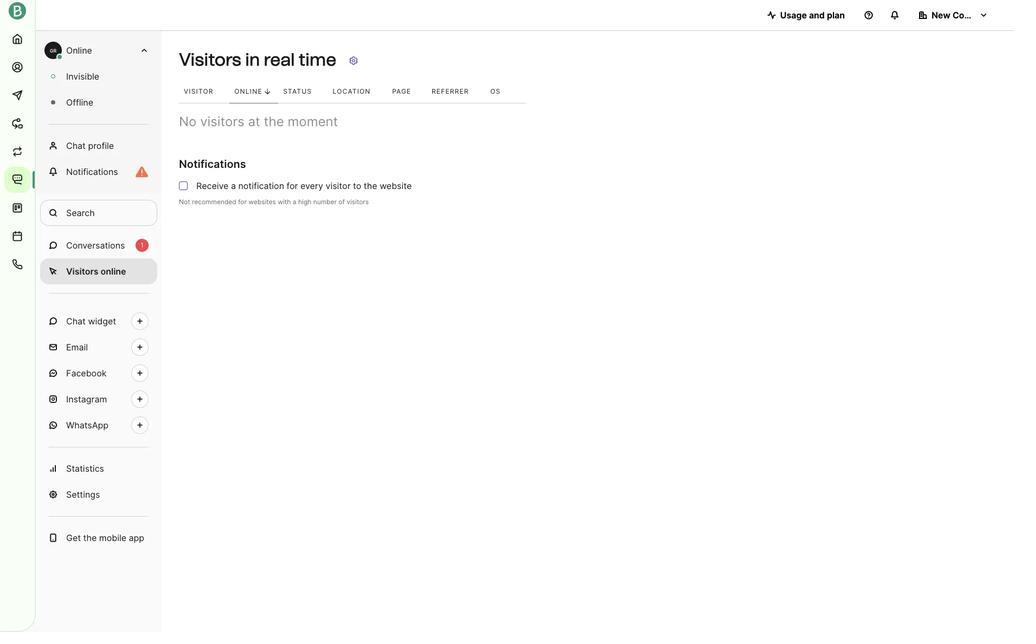 Task type: describe. For each thing, give the bounding box(es) containing it.
visitor
[[326, 181, 351, 191]]

0 vertical spatial for
[[287, 181, 298, 191]]

status
[[283, 87, 312, 95]]

whatsapp link
[[40, 413, 157, 439]]

chat widget
[[66, 316, 116, 327]]

online
[[101, 266, 126, 277]]

invisible
[[66, 71, 99, 82]]

email
[[66, 342, 88, 353]]

referrer
[[432, 87, 469, 95]]

settings
[[66, 490, 100, 501]]

chat profile link
[[40, 133, 157, 159]]

receive a notification for every visitor to the website
[[196, 181, 412, 191]]

receive
[[196, 181, 229, 191]]

statistics link
[[40, 456, 157, 482]]

email link
[[40, 335, 157, 361]]

mobile
[[99, 533, 126, 544]]

referrer button
[[427, 80, 486, 103]]

1 horizontal spatial a
[[293, 198, 296, 206]]

offline button
[[40, 89, 157, 116]]

new
[[932, 10, 951, 21]]

company
[[953, 10, 993, 21]]

with
[[278, 198, 291, 206]]

no
[[179, 114, 197, 130]]

visitors for visitors in real time
[[179, 50, 241, 70]]

online inside button
[[234, 87, 262, 95]]

0 horizontal spatial visitors
[[200, 114, 245, 130]]

notifications link
[[40, 159, 157, 185]]

no visitors at the moment
[[179, 114, 338, 130]]

app
[[129, 533, 144, 544]]

search link
[[40, 200, 157, 226]]

new company button
[[910, 4, 997, 26]]

get the mobile app
[[66, 533, 144, 544]]

every
[[300, 181, 323, 191]]

chat profile
[[66, 140, 114, 151]]

statistics
[[66, 464, 104, 475]]

get the mobile app link
[[40, 526, 157, 552]]

1 vertical spatial for
[[238, 198, 247, 206]]

instagram
[[66, 394, 107, 405]]

number
[[313, 198, 337, 206]]

not
[[179, 198, 190, 206]]

time
[[299, 50, 336, 70]]

notification
[[238, 181, 284, 191]]

location
[[333, 87, 371, 95]]

search
[[66, 208, 95, 219]]

chat widget link
[[40, 309, 157, 335]]

0 vertical spatial the
[[264, 114, 284, 130]]



Task type: vqa. For each thing, say whether or not it's contained in the screenshot.
rightmost Notifications
yes



Task type: locate. For each thing, give the bounding box(es) containing it.
website
[[380, 181, 412, 191]]

chat left profile
[[66, 140, 86, 151]]

of
[[339, 198, 345, 206]]

online
[[66, 45, 92, 56], [234, 87, 262, 95]]

0 horizontal spatial visitors
[[66, 266, 98, 277]]

the
[[264, 114, 284, 130], [364, 181, 377, 191], [83, 533, 97, 544]]

for left the websites
[[238, 198, 247, 206]]

in
[[245, 50, 260, 70]]

visitor
[[184, 87, 214, 95]]

moment
[[288, 114, 338, 130]]

0 horizontal spatial for
[[238, 198, 247, 206]]

to
[[353, 181, 361, 191]]

0 vertical spatial chat
[[66, 140, 86, 151]]

visitors online link
[[40, 259, 157, 285]]

1 chat from the top
[[66, 140, 86, 151]]

usage
[[780, 10, 807, 21]]

notifications
[[179, 158, 246, 171], [66, 167, 118, 177]]

online right gr
[[66, 45, 92, 56]]

1
[[141, 241, 144, 249]]

not recommended for websites with a high number of visitors
[[179, 198, 369, 206]]

visitors for visitors online
[[66, 266, 98, 277]]

0 horizontal spatial the
[[83, 533, 97, 544]]

0 vertical spatial visitors
[[200, 114, 245, 130]]

1 vertical spatial online
[[234, 87, 262, 95]]

page button
[[387, 80, 427, 103]]

for
[[287, 181, 298, 191], [238, 198, 247, 206]]

1 vertical spatial visitors
[[66, 266, 98, 277]]

visitors up the visitor button
[[179, 50, 241, 70]]

high
[[298, 198, 311, 206]]

1 horizontal spatial visitors
[[179, 50, 241, 70]]

visitors down to
[[347, 198, 369, 206]]

facebook
[[66, 368, 107, 379]]

settings link
[[40, 482, 157, 508]]

gr
[[50, 47, 57, 53]]

1 horizontal spatial visitors
[[347, 198, 369, 206]]

1 vertical spatial chat
[[66, 316, 86, 327]]

visitors in real time
[[179, 50, 336, 70]]

and
[[809, 10, 825, 21]]

1 vertical spatial visitors
[[347, 198, 369, 206]]

visitors online
[[66, 266, 126, 277]]

widget
[[88, 316, 116, 327]]

for up with
[[287, 181, 298, 191]]

the right at
[[264, 114, 284, 130]]

offline
[[66, 97, 93, 108]]

recommended
[[192, 198, 236, 206]]

usage and plan
[[780, 10, 845, 21]]

online button
[[230, 80, 278, 103]]

a right receive on the left
[[231, 181, 236, 191]]

visitors down conversations
[[66, 266, 98, 277]]

real
[[264, 50, 295, 70]]

websites
[[249, 198, 276, 206]]

0 horizontal spatial notifications
[[66, 167, 118, 177]]

a right with
[[293, 198, 296, 206]]

chat up email
[[66, 316, 86, 327]]

a
[[231, 181, 236, 191], [293, 198, 296, 206]]

1 horizontal spatial for
[[287, 181, 298, 191]]

1 vertical spatial the
[[364, 181, 377, 191]]

online up at
[[234, 87, 262, 95]]

0 vertical spatial a
[[231, 181, 236, 191]]

chat for chat widget
[[66, 316, 86, 327]]

status button
[[278, 80, 328, 103]]

visitors
[[200, 114, 245, 130], [347, 198, 369, 206]]

visitors left at
[[200, 114, 245, 130]]

get
[[66, 533, 81, 544]]

visitors
[[179, 50, 241, 70], [66, 266, 98, 277]]

invisible button
[[40, 63, 157, 89]]

1 vertical spatial a
[[293, 198, 296, 206]]

1 horizontal spatial online
[[234, 87, 262, 95]]

the right to
[[364, 181, 377, 191]]

visitor button
[[179, 80, 230, 103]]

2 horizontal spatial the
[[364, 181, 377, 191]]

notifications up receive on the left
[[179, 158, 246, 171]]

0 vertical spatial online
[[66, 45, 92, 56]]

chat
[[66, 140, 86, 151], [66, 316, 86, 327]]

0 horizontal spatial online
[[66, 45, 92, 56]]

page
[[392, 87, 411, 95]]

location button
[[328, 80, 387, 103]]

new company
[[932, 10, 993, 21]]

at
[[248, 114, 260, 130]]

0 horizontal spatial a
[[231, 181, 236, 191]]

whatsapp
[[66, 420, 108, 431]]

facebook link
[[40, 361, 157, 387]]

2 vertical spatial the
[[83, 533, 97, 544]]

1 horizontal spatial the
[[264, 114, 284, 130]]

profile
[[88, 140, 114, 151]]

chat for chat profile
[[66, 140, 86, 151]]

plan
[[827, 10, 845, 21]]

1 horizontal spatial notifications
[[179, 158, 246, 171]]

notifications down the chat profile
[[66, 167, 118, 177]]

conversations
[[66, 240, 125, 251]]

os button
[[486, 80, 516, 103]]

os
[[490, 87, 501, 95]]

2 chat from the top
[[66, 316, 86, 327]]

0 vertical spatial visitors
[[179, 50, 241, 70]]

usage and plan button
[[759, 4, 854, 26]]

the right "get"
[[83, 533, 97, 544]]

instagram link
[[40, 387, 157, 413]]



